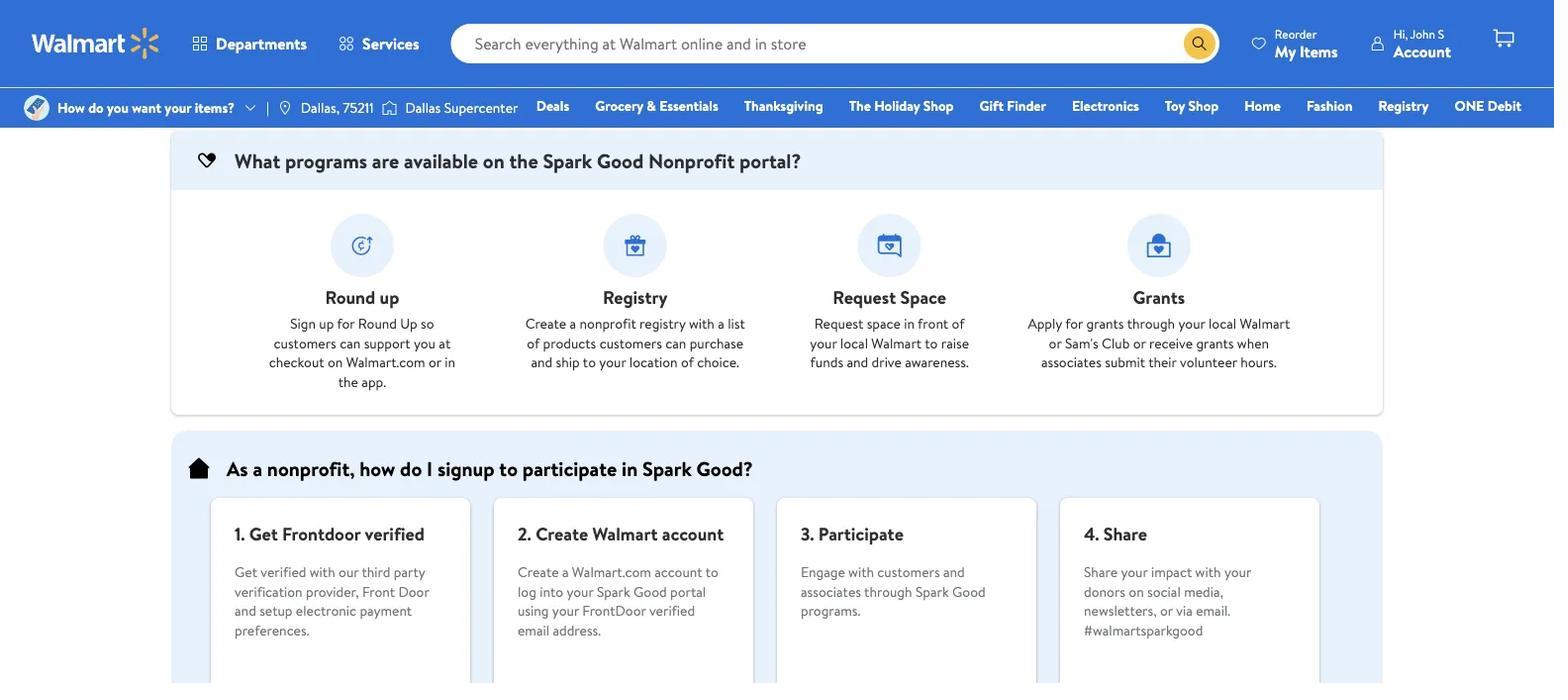 Task type: vqa. For each thing, say whether or not it's contained in the screenshot.
Gift Sets Galore Who Doesn'T Love A Chance To Try New Items?
no



Task type: locate. For each thing, give the bounding box(es) containing it.
what
[[235, 147, 280, 174]]

walmart
[[1240, 314, 1290, 333], [872, 333, 922, 352], [593, 522, 658, 547]]

how do you want your items?
[[57, 98, 235, 117]]

available
[[404, 147, 478, 174]]

email
[[518, 620, 550, 640]]

customers down participate on the right of the page
[[878, 562, 940, 582]]

 image left how
[[24, 95, 50, 121]]

0 horizontal spatial walmart
[[593, 522, 658, 547]]

with down participate on the right of the page
[[849, 562, 874, 582]]

associates inside engage with customers and associates through spark good programs.
[[801, 582, 861, 601]]

local left the when
[[1209, 314, 1237, 333]]

1 horizontal spatial in
[[622, 454, 638, 482]]

2 horizontal spatial walmart
[[1240, 314, 1290, 333]]

or down so
[[429, 352, 441, 372]]

can
[[340, 333, 361, 352], [666, 333, 686, 352]]

0 vertical spatial get
[[249, 522, 278, 547]]

account up 'portal'
[[662, 522, 724, 547]]

on right available
[[483, 147, 505, 174]]

share down '4.'
[[1084, 562, 1118, 582]]

account down 2. create walmart account
[[655, 562, 703, 582]]

1 can from the left
[[340, 333, 361, 352]]

0 vertical spatial account
[[662, 522, 724, 547]]

create up ship
[[525, 314, 567, 333]]

1 vertical spatial through
[[864, 582, 912, 601]]

on inside 'round up sign up for round up so customers can support you at checkout on walmart.com or in the app.'
[[328, 352, 343, 372]]

through down the grants
[[1127, 314, 1175, 333]]

their
[[1149, 352, 1177, 372]]

electronic
[[296, 601, 356, 620]]

round left up
[[358, 314, 397, 333]]

you left want
[[107, 98, 129, 117]]

registry inside registry link
[[1379, 96, 1429, 115]]

grants up submit
[[1087, 314, 1124, 333]]

 image for dallas supercenter
[[382, 98, 397, 118]]

0 vertical spatial round
[[325, 285, 375, 310]]

in right participate
[[622, 454, 638, 482]]

your
[[165, 98, 191, 117], [1179, 314, 1206, 333], [810, 333, 837, 352], [599, 352, 626, 372], [1121, 562, 1148, 582], [1225, 562, 1251, 582], [567, 582, 594, 601], [552, 601, 579, 620]]

good inside engage with customers and associates through spark good programs.
[[952, 582, 986, 601]]

0 vertical spatial associates
[[1041, 352, 1102, 372]]

walmart image
[[32, 28, 160, 59]]

create up 'using'
[[518, 562, 559, 582]]

or
[[1049, 333, 1062, 352], [1133, 333, 1146, 352], [429, 352, 441, 372], [1160, 601, 1173, 620]]

&
[[647, 96, 656, 115]]

registry for registry
[[1379, 96, 1429, 115]]

0 vertical spatial share
[[1104, 522, 1147, 547]]

or left sam's
[[1049, 333, 1062, 352]]

get right 1.
[[249, 522, 278, 547]]

request up funds
[[815, 314, 864, 333]]

for right sign
[[337, 314, 355, 333]]

engage with customers and associates through spark good programs.
[[801, 562, 986, 620]]

to
[[925, 333, 938, 352], [583, 352, 596, 372], [499, 454, 518, 482], [706, 562, 719, 582]]

verified inside get verified with our third party verification provider, front door and setup electronic payment preferences.
[[261, 562, 306, 582]]

 image right the 75211
[[382, 98, 397, 118]]

0 horizontal spatial associates
[[801, 582, 861, 601]]

0 horizontal spatial local
[[840, 333, 868, 352]]

with inside registry create a nonprofit registry with a list of products customers can purchase and ship to your location of choice.
[[689, 314, 715, 333]]

1 horizontal spatial you
[[414, 333, 436, 352]]

1 vertical spatial registry
[[603, 285, 668, 310]]

door
[[398, 582, 429, 601]]

account inside create a walmart.com account to log into your spark good portal using your frontdoor verified email address.
[[655, 562, 703, 582]]

walmart.com down up
[[346, 352, 425, 372]]

0 vertical spatial registry
[[1379, 96, 1429, 115]]

with right impact
[[1196, 562, 1221, 582]]

verification
[[235, 582, 303, 601]]

space
[[901, 285, 946, 310]]

your left space at right top
[[810, 333, 837, 352]]

with left our
[[310, 562, 335, 582]]

0 horizontal spatial through
[[864, 582, 912, 601]]

 image for how do you want your items?
[[24, 95, 50, 121]]

cart contains 0 items total amount $0.00 image
[[1492, 27, 1516, 50]]

1 for from the left
[[337, 314, 355, 333]]

reorder
[[1275, 25, 1317, 42]]

0 horizontal spatial for
[[337, 314, 355, 333]]

the left app.
[[338, 372, 358, 391]]

a left nonprofit
[[570, 314, 576, 333]]

local inside grants apply for grants through your local walmart or sam's club or receive grants when associates submit their volunteer hours.
[[1209, 314, 1237, 333]]

0 horizontal spatial customers
[[274, 333, 336, 352]]

a inside create a walmart.com account to log into your spark good portal using your frontdoor verified email address.
[[562, 562, 569, 582]]

finder
[[1007, 96, 1046, 115]]

1 horizontal spatial customers
[[600, 333, 662, 352]]

email.
[[1196, 601, 1231, 620]]

shop right toy
[[1189, 96, 1219, 115]]

associates down 3. participate
[[801, 582, 861, 601]]

0 vertical spatial through
[[1127, 314, 1175, 333]]

2. create walmart account
[[518, 522, 724, 547]]

deals link
[[527, 95, 578, 116]]

of left products
[[527, 333, 540, 352]]

can left support
[[340, 333, 361, 352]]

with inside get verified with our third party verification provider, front door and setup electronic payment preferences.
[[310, 562, 335, 582]]

front
[[362, 582, 395, 601]]

of left choice.
[[681, 352, 694, 372]]

0 horizontal spatial grants
[[1087, 314, 1124, 333]]

or right club
[[1133, 333, 1146, 352]]

1 horizontal spatial registry
[[1379, 96, 1429, 115]]

a right log
[[562, 562, 569, 582]]

2 horizontal spatial verified
[[649, 601, 695, 620]]

0 horizontal spatial  image
[[24, 95, 50, 121]]

0 vertical spatial create
[[525, 314, 567, 333]]

the down deals link
[[509, 147, 538, 174]]

walmart.com up frontdoor
[[572, 562, 651, 582]]

through right the programs.
[[864, 582, 912, 601]]

for inside 'round up sign up for round up so customers can support you at checkout on walmart.com or in the app.'
[[337, 314, 355, 333]]

create right 2.
[[536, 522, 588, 547]]

1 horizontal spatial walmart
[[872, 333, 922, 352]]

thanksgiving link
[[735, 95, 832, 116]]

local left the drive
[[840, 333, 868, 352]]

1 horizontal spatial shop
[[1189, 96, 1219, 115]]

for right apply
[[1065, 314, 1083, 333]]

hi, john s account
[[1394, 25, 1451, 62]]

1.
[[235, 522, 245, 547]]

registry inside registry create a nonprofit registry with a list of products customers can purchase and ship to your location of choice.
[[603, 285, 668, 310]]

request up space at right top
[[833, 285, 896, 310]]

a
[[570, 314, 576, 333], [718, 314, 725, 333], [253, 454, 262, 482], [562, 562, 569, 582]]

services
[[362, 33, 419, 54]]

customers left support
[[274, 333, 336, 352]]

walmart inside grants apply for grants through your local walmart or sam's club or receive grants when associates submit their volunteer hours.
[[1240, 314, 1290, 333]]

customers right products
[[600, 333, 662, 352]]

how
[[57, 98, 85, 117]]

awareness.
[[905, 352, 969, 372]]

0 horizontal spatial do
[[88, 98, 104, 117]]

4.
[[1084, 522, 1099, 547]]

your inside registry create a nonprofit registry with a list of products customers can purchase and ship to your location of choice.
[[599, 352, 626, 372]]

associates down apply
[[1041, 352, 1102, 372]]

impact
[[1151, 562, 1192, 582]]

0 horizontal spatial shop
[[924, 96, 954, 115]]

customers inside engage with customers and associates through spark good programs.
[[878, 562, 940, 582]]

2 vertical spatial on
[[1129, 582, 1144, 601]]

through inside engage with customers and associates through spark good programs.
[[864, 582, 912, 601]]

1 horizontal spatial walmart.com
[[572, 562, 651, 582]]

as a nonprofit, how do i signup to participate in spark good?
[[227, 454, 753, 482]]

verified up setup
[[261, 562, 306, 582]]

into
[[540, 582, 563, 601]]

0 horizontal spatial registry
[[603, 285, 668, 310]]

space
[[867, 314, 901, 333]]

0 horizontal spatial on
[[328, 352, 343, 372]]

create inside registry create a nonprofit registry with a list of products customers can purchase and ship to your location of choice.
[[525, 314, 567, 333]]

verified up 'party'
[[365, 522, 425, 547]]

registry create a nonprofit registry with a list of products customers can purchase and ship to your location of choice.
[[525, 285, 745, 372]]

1 vertical spatial you
[[414, 333, 436, 352]]

0 vertical spatial request
[[833, 285, 896, 310]]

2 can from the left
[[666, 333, 686, 352]]

1 vertical spatial share
[[1084, 562, 1118, 582]]

deals
[[536, 96, 570, 115]]

to inside registry create a nonprofit registry with a list of products customers can purchase and ship to your location of choice.
[[583, 352, 596, 372]]

1 horizontal spatial  image
[[382, 98, 397, 118]]

supercenter
[[444, 98, 518, 117]]

shop right holiday
[[924, 96, 954, 115]]

to left raise
[[925, 333, 938, 352]]

verified
[[365, 522, 425, 547], [261, 562, 306, 582], [649, 601, 695, 620]]

0 vertical spatial the
[[509, 147, 538, 174]]

get
[[249, 522, 278, 547], [235, 562, 257, 582]]

0 horizontal spatial in
[[445, 352, 455, 372]]

share right '4.'
[[1104, 522, 1147, 547]]

account
[[1394, 40, 1451, 62]]

our
[[339, 562, 359, 582]]

the holiday shop link
[[840, 95, 963, 116]]

2 for from the left
[[1065, 314, 1083, 333]]

share
[[1104, 522, 1147, 547], [1084, 562, 1118, 582]]

on right checkout
[[328, 352, 343, 372]]

1 horizontal spatial on
[[483, 147, 505, 174]]

and inside request space request space in front of your local walmart to raise funds and drive awareness.
[[847, 352, 869, 372]]

0 horizontal spatial up
[[319, 314, 334, 333]]

1 horizontal spatial up
[[380, 285, 399, 310]]

account for walmart
[[662, 522, 724, 547]]

1 horizontal spatial of
[[681, 352, 694, 372]]

1 vertical spatial request
[[815, 314, 864, 333]]

walmart.com
[[346, 352, 425, 372], [572, 562, 651, 582]]

1 vertical spatial get
[[235, 562, 257, 582]]

a left "list"
[[718, 314, 725, 333]]

donors
[[1084, 582, 1126, 601]]

1 horizontal spatial do
[[400, 454, 422, 482]]

1 vertical spatial in
[[445, 352, 455, 372]]

walmart inside request space request space in front of your local walmart to raise funds and drive awareness.
[[872, 333, 922, 352]]

in right support
[[445, 352, 455, 372]]

your right 'media,'
[[1225, 562, 1251, 582]]

registry down account
[[1379, 96, 1429, 115]]

2 horizontal spatial on
[[1129, 582, 1144, 601]]

can inside registry create a nonprofit registry with a list of products customers can purchase and ship to your location of choice.
[[666, 333, 686, 352]]

1 vertical spatial walmart.com
[[572, 562, 651, 582]]

1 horizontal spatial associates
[[1041, 352, 1102, 372]]

npo_people image
[[817, 0, 1411, 75]]

customers
[[274, 333, 336, 352], [600, 333, 662, 352], [878, 562, 940, 582]]

to right ship
[[583, 352, 596, 372]]

2 horizontal spatial in
[[904, 314, 915, 333]]

gift finder link
[[971, 95, 1055, 116]]

create a walmart.com account to log into your spark good portal using your frontdoor verified email address.
[[518, 562, 719, 640]]

up right sign
[[319, 314, 334, 333]]

address.
[[553, 620, 601, 640]]

walmart+
[[1463, 124, 1522, 143]]

list
[[728, 314, 745, 333]]

of right front
[[952, 314, 965, 333]]

75211
[[343, 98, 374, 117]]

get inside get verified with our third party verification provider, front door and setup electronic payment preferences.
[[235, 562, 257, 582]]

fashion link
[[1298, 95, 1362, 116]]

2 horizontal spatial customers
[[878, 562, 940, 582]]

 image
[[277, 100, 293, 116]]

create for walmart
[[536, 522, 588, 547]]

grocery
[[595, 96, 644, 115]]

create
[[525, 314, 567, 333], [536, 522, 588, 547], [518, 562, 559, 582]]

0 vertical spatial in
[[904, 314, 915, 333]]

get down 1.
[[235, 562, 257, 582]]

and
[[531, 352, 553, 372], [847, 352, 869, 372], [943, 562, 965, 582], [235, 601, 256, 620]]

items?
[[195, 98, 235, 117]]

to down 2. create walmart account
[[706, 562, 719, 582]]

1 horizontal spatial through
[[1127, 314, 1175, 333]]

with left "list"
[[689, 314, 715, 333]]

create inside create a walmart.com account to log into your spark good portal using your frontdoor verified email address.
[[518, 562, 559, 582]]

your down nonprofit
[[599, 352, 626, 372]]

1 vertical spatial account
[[655, 562, 703, 582]]

verified right frontdoor
[[649, 601, 695, 620]]

with inside engage with customers and associates through spark good programs.
[[849, 562, 874, 582]]

up up support
[[380, 285, 399, 310]]

signup
[[438, 454, 495, 482]]

0 horizontal spatial can
[[340, 333, 361, 352]]

on left social
[[1129, 582, 1144, 601]]

1 vertical spatial verified
[[261, 562, 306, 582]]

programs.
[[801, 601, 861, 620]]

1 horizontal spatial can
[[666, 333, 686, 352]]

1 horizontal spatial local
[[1209, 314, 1237, 333]]

1 vertical spatial the
[[338, 372, 358, 391]]

1 horizontal spatial verified
[[365, 522, 425, 547]]

checkout
[[269, 352, 324, 372]]

or left via
[[1160, 601, 1173, 620]]

you left at
[[414, 333, 436, 352]]

with
[[689, 314, 715, 333], [310, 562, 335, 582], [849, 562, 874, 582], [1196, 562, 1221, 582]]

grants left the when
[[1196, 333, 1234, 352]]

1 vertical spatial create
[[536, 522, 588, 547]]

0 horizontal spatial the
[[338, 372, 358, 391]]

1 vertical spatial up
[[319, 314, 334, 333]]

0 vertical spatial walmart.com
[[346, 352, 425, 372]]

do left i
[[400, 454, 422, 482]]

create for a
[[525, 314, 567, 333]]

home
[[1245, 96, 1281, 115]]

0 vertical spatial you
[[107, 98, 129, 117]]

are
[[372, 147, 399, 174]]

spark inside create a walmart.com account to log into your spark good portal using your frontdoor verified email address.
[[597, 582, 630, 601]]

can left purchase at left
[[666, 333, 686, 352]]

home link
[[1236, 95, 1290, 116]]

items
[[1300, 40, 1338, 62]]

0 horizontal spatial verified
[[261, 562, 306, 582]]

when
[[1237, 333, 1269, 352]]

1 horizontal spatial for
[[1065, 314, 1083, 333]]

account for walmart.com
[[655, 562, 703, 582]]

do
[[88, 98, 104, 117], [400, 454, 422, 482]]

in left front
[[904, 314, 915, 333]]

your down the grants
[[1179, 314, 1206, 333]]

to right the signup
[[499, 454, 518, 482]]

round up support
[[325, 285, 375, 310]]

0 vertical spatial verified
[[365, 522, 425, 547]]

walmart+ link
[[1454, 123, 1531, 144]]

spark inside engage with customers and associates through spark good programs.
[[916, 582, 949, 601]]

good
[[597, 147, 644, 174], [634, 582, 667, 601], [952, 582, 986, 601]]

2 shop from the left
[[1189, 96, 1219, 115]]

and inside registry create a nonprofit registry with a list of products customers can purchase and ship to your location of choice.
[[531, 352, 553, 372]]

dallas
[[405, 98, 441, 117]]

one debit link
[[1446, 95, 1531, 116]]

a right as
[[253, 454, 262, 482]]

local
[[1209, 314, 1237, 333], [840, 333, 868, 352]]

your inside grants apply for grants through your local walmart or sam's club or receive grants when associates submit their volunteer hours.
[[1179, 314, 1206, 333]]

verified inside create a walmart.com account to log into your spark good portal using your frontdoor verified email address.
[[649, 601, 695, 620]]

0 horizontal spatial walmart.com
[[346, 352, 425, 372]]

can inside 'round up sign up for round up so customers can support you at checkout on walmart.com or in the app.'
[[340, 333, 361, 352]]

1 horizontal spatial grants
[[1196, 333, 1234, 352]]

2 vertical spatial create
[[518, 562, 559, 582]]

walmart.com inside create a walmart.com account to log into your spark good portal using your frontdoor verified email address.
[[572, 562, 651, 582]]

1 vertical spatial do
[[400, 454, 422, 482]]

shop
[[924, 96, 954, 115], [1189, 96, 1219, 115]]

2 horizontal spatial of
[[952, 314, 965, 333]]

registry up nonprofit
[[603, 285, 668, 310]]

do right how
[[88, 98, 104, 117]]

1 vertical spatial associates
[[801, 582, 861, 601]]

registry
[[1379, 96, 1429, 115], [603, 285, 668, 310]]

or inside share your impact with your donors on social media, newsletters, or via email. #walmartsparkgood
[[1160, 601, 1173, 620]]

1 vertical spatial on
[[328, 352, 343, 372]]

one debit walmart+
[[1455, 96, 1522, 143]]

grocery & essentials link
[[586, 95, 727, 116]]

2 vertical spatial verified
[[649, 601, 695, 620]]

 image
[[24, 95, 50, 121], [382, 98, 397, 118]]

local inside request space request space in front of your local walmart to raise funds and drive awareness.
[[840, 333, 868, 352]]



Task type: describe. For each thing, give the bounding box(es) containing it.
request space request space in front of your local walmart to raise funds and drive awareness.
[[810, 285, 969, 372]]

purchase
[[690, 333, 744, 352]]

in inside 'round up sign up for round up so customers can support you at checkout on walmart.com or in the app.'
[[445, 352, 455, 372]]

round up sign up for round up so customers can support you at checkout on walmart.com or in the app.
[[269, 285, 455, 391]]

your right 'using'
[[552, 601, 579, 620]]

want
[[132, 98, 161, 117]]

receive
[[1149, 333, 1193, 352]]

your right want
[[165, 98, 191, 117]]

for inside grants apply for grants through your local walmart or sam's club or receive grants when associates submit their volunteer hours.
[[1065, 314, 1083, 333]]

of inside request space request space in front of your local walmart to raise funds and drive awareness.
[[952, 314, 965, 333]]

products
[[543, 333, 596, 352]]

to inside request space request space in front of your local walmart to raise funds and drive awareness.
[[925, 333, 938, 352]]

one
[[1455, 96, 1485, 115]]

through inside grants apply for grants through your local walmart or sam's club or receive grants when associates submit their volunteer hours.
[[1127, 314, 1175, 333]]

services button
[[323, 20, 435, 67]]

apply
[[1028, 314, 1062, 333]]

to inside create a walmart.com account to log into your spark good portal using your frontdoor verified email address.
[[706, 562, 719, 582]]

toy
[[1165, 96, 1185, 115]]

my
[[1275, 40, 1296, 62]]

third
[[362, 562, 390, 582]]

gift
[[980, 96, 1004, 115]]

walmart.com inside 'round up sign up for round up so customers can support you at checkout on walmart.com or in the app.'
[[346, 352, 425, 372]]

frontdoor
[[282, 522, 361, 547]]

using
[[518, 601, 549, 620]]

4. share
[[1084, 522, 1147, 547]]

payment
[[360, 601, 412, 620]]

hours.
[[1241, 352, 1277, 372]]

sam's
[[1065, 333, 1099, 352]]

search icon image
[[1192, 36, 1208, 51]]

social
[[1148, 582, 1181, 601]]

and inside get verified with our third party verification provider, front door and setup electronic payment preferences.
[[235, 601, 256, 620]]

share inside share your impact with your donors on social media, newsletters, or via email. #walmartsparkgood
[[1084, 562, 1118, 582]]

associates inside grants apply for grants through your local walmart or sam's club or receive grants when associates submit their volunteer hours.
[[1041, 352, 1102, 372]]

nonprofit
[[580, 314, 636, 333]]

your inside request space request space in front of your local walmart to raise funds and drive awareness.
[[810, 333, 837, 352]]

|
[[266, 98, 269, 117]]

dallas, 75211
[[301, 98, 374, 117]]

frontdoor
[[582, 601, 646, 620]]

Search search field
[[451, 24, 1220, 63]]

grocery & essentials
[[595, 96, 718, 115]]

provider,
[[306, 582, 359, 601]]

engage
[[801, 562, 845, 582]]

get verified with our third party verification provider, front door and setup electronic payment preferences.
[[235, 562, 429, 640]]

0 horizontal spatial you
[[107, 98, 129, 117]]

good for nonprofit
[[597, 147, 644, 174]]

registry for registry create a nonprofit registry with a list of products customers can purchase and ship to your location of choice.
[[603, 285, 668, 310]]

nonprofit,
[[267, 454, 355, 482]]

1 vertical spatial round
[[358, 314, 397, 333]]

portal
[[670, 582, 706, 601]]

good?
[[697, 454, 753, 482]]

you inside 'round up sign up for round up so customers can support you at checkout on walmart.com or in the app.'
[[414, 333, 436, 352]]

fashion
[[1307, 96, 1353, 115]]

grants
[[1133, 285, 1185, 310]]

3. participate
[[801, 522, 904, 547]]

good inside create a walmart.com account to log into your spark good portal using your frontdoor verified email address.
[[634, 582, 667, 601]]

party
[[394, 562, 425, 582]]

via
[[1176, 601, 1193, 620]]

the inside 'round up sign up for round up so customers can support you at checkout on walmart.com or in the app.'
[[338, 372, 358, 391]]

0 vertical spatial do
[[88, 98, 104, 117]]

with inside share your impact with your donors on social media, newsletters, or via email. #walmartsparkgood
[[1196, 562, 1221, 582]]

in inside request space request space in front of your local walmart to raise funds and drive awareness.
[[904, 314, 915, 333]]

thanksgiving
[[744, 96, 823, 115]]

as
[[227, 454, 248, 482]]

hi,
[[1394, 25, 1408, 42]]

grants apply for grants through your local walmart or sam's club or receive grants when associates submit their volunteer hours.
[[1028, 285, 1290, 372]]

raise
[[941, 333, 969, 352]]

newsletters,
[[1084, 601, 1157, 620]]

or inside 'round up sign up for round up so customers can support you at checkout on walmart.com or in the app.'
[[429, 352, 441, 372]]

what programs are available on the spark good nonprofit portal?
[[235, 147, 801, 174]]

up
[[400, 314, 418, 333]]

1. get frontdoor verified
[[235, 522, 425, 547]]

on inside share your impact with your donors on social media, newsletters, or via email. #walmartsparkgood
[[1129, 582, 1144, 601]]

3.
[[801, 522, 814, 547]]

1 horizontal spatial the
[[509, 147, 538, 174]]

1 shop from the left
[[924, 96, 954, 115]]

electronics link
[[1063, 95, 1148, 116]]

0 vertical spatial up
[[380, 285, 399, 310]]

app.
[[362, 372, 386, 391]]

your left impact
[[1121, 562, 1148, 582]]

customers inside 'round up sign up for round up so customers can support you at checkout on walmart.com or in the app.'
[[274, 333, 336, 352]]

dallas supercenter
[[405, 98, 518, 117]]

john
[[1411, 25, 1435, 42]]

0 vertical spatial on
[[483, 147, 505, 174]]

support
[[364, 333, 410, 352]]

shop inside 'link'
[[1189, 96, 1219, 115]]

ship
[[556, 352, 580, 372]]

debit
[[1488, 96, 1522, 115]]

customers inside registry create a nonprofit registry with a list of products customers can purchase and ship to your location of choice.
[[600, 333, 662, 352]]

choice.
[[697, 352, 739, 372]]

gift finder
[[980, 96, 1046, 115]]

so
[[421, 314, 434, 333]]

submit
[[1105, 352, 1146, 372]]

how
[[360, 454, 395, 482]]

Walmart Site-Wide search field
[[451, 24, 1220, 63]]

reorder my items
[[1275, 25, 1338, 62]]

0 horizontal spatial of
[[527, 333, 540, 352]]

registry
[[640, 314, 686, 333]]

programs
[[285, 147, 367, 174]]

media,
[[1184, 582, 1224, 601]]

nonprofit
[[649, 147, 735, 174]]

dallas,
[[301, 98, 340, 117]]

your right into
[[567, 582, 594, 601]]

preferences.
[[235, 620, 309, 640]]

good for programs.
[[952, 582, 986, 601]]

toy shop link
[[1156, 95, 1228, 116]]

location
[[630, 352, 678, 372]]

and inside engage with customers and associates through spark good programs.
[[943, 562, 965, 582]]

club
[[1102, 333, 1130, 352]]

2 vertical spatial in
[[622, 454, 638, 482]]

share your impact with your donors on social media, newsletters, or via email. #walmartsparkgood
[[1084, 562, 1251, 640]]

at
[[439, 333, 451, 352]]

the holiday shop
[[849, 96, 954, 115]]



